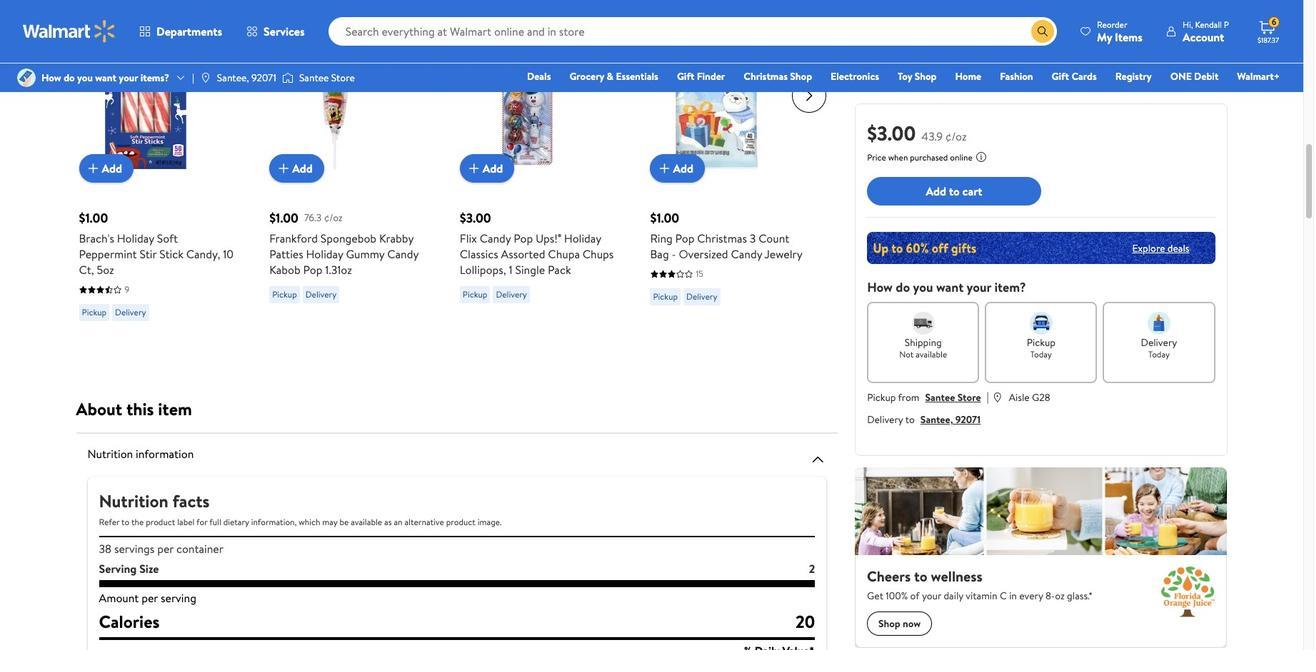 Task type: locate. For each thing, give the bounding box(es) containing it.
1.31oz
[[325, 262, 352, 278]]

shop inside christmas shop link
[[790, 69, 812, 84]]

santee,
[[217, 71, 249, 85], [921, 413, 953, 427]]

per
[[142, 591, 158, 607]]

how for how do you want your items?
[[41, 71, 61, 85]]

holiday right ups!® at the left top of the page
[[564, 231, 602, 247]]

43.9
[[922, 129, 943, 144]]

$3.00 inside $3.00 flix candy pop ups!® holiday classics assorted chupa chups lollipops, 1 single pack
[[460, 209, 491, 227]]

how for how do you want your item?
[[868, 279, 893, 297]]

online
[[951, 151, 973, 164]]

0 horizontal spatial you
[[77, 71, 93, 85]]

|
[[192, 71, 194, 85], [987, 389, 989, 405]]

one
[[1171, 69, 1192, 84]]

3 $1.00 from the left
[[651, 209, 680, 227]]

product right the
[[146, 517, 175, 529]]

pop right ring on the top of page
[[676, 231, 695, 247]]

92071
[[252, 71, 276, 85], [956, 413, 981, 427]]

 image for santee, 92071
[[200, 72, 211, 84]]

0 vertical spatial santee,
[[217, 71, 249, 85]]

your
[[119, 71, 138, 85], [967, 279, 992, 297]]

3 add button from the left
[[460, 154, 515, 183]]

0 horizontal spatial $1.00
[[79, 209, 108, 227]]

an
[[394, 517, 403, 529]]

container
[[176, 542, 224, 557]]

explore deals link
[[1127, 235, 1196, 261]]

brach's holiday soft peppermint stir stick candy, 10 ct, 5oz image
[[79, 39, 212, 171]]

delivery
[[306, 289, 337, 301], [496, 289, 527, 301], [687, 291, 718, 303], [115, 307, 146, 319], [1142, 336, 1178, 350], [868, 413, 904, 427]]

 image left santee store
[[282, 71, 294, 85]]

add to cart image up brach's
[[85, 160, 102, 177]]

pickup left from
[[868, 391, 896, 405]]

you
[[77, 71, 93, 85], [914, 279, 934, 297]]

1 vertical spatial how
[[868, 279, 893, 297]]

0 horizontal spatial want
[[95, 71, 116, 85]]

candy inside $1.00 ring pop christmas 3 count bag - oversized candy jewelry
[[731, 247, 763, 262]]

2 horizontal spatial pop
[[676, 231, 695, 247]]

0 horizontal spatial your
[[119, 71, 138, 85]]

1 horizontal spatial holiday
[[306, 247, 343, 262]]

candy for $1.00 76.3 ¢/oz frankford spongebob krabby patties holiday gummy candy kabob pop 1.31oz
[[387, 247, 419, 262]]

shop inside toy shop link
[[915, 69, 937, 84]]

christmas left 3
[[698, 231, 747, 247]]

toy
[[898, 69, 913, 84]]

 image down walmart image
[[17, 69, 36, 87]]

add to cart image up frankford on the left
[[275, 160, 292, 177]]

reorder my items
[[1098, 18, 1143, 45]]

pop inside $3.00 flix candy pop ups!® holiday classics assorted chupa chups lollipops, 1 single pack
[[514, 231, 533, 247]]

want left item?
[[937, 279, 964, 297]]

1 horizontal spatial today
[[1149, 349, 1170, 361]]

¢/oz inside $3.00 43.9 ¢/oz
[[946, 129, 967, 144]]

santee, down services dropdown button
[[217, 71, 249, 85]]

candy right flix
[[480, 231, 511, 247]]

shop
[[790, 69, 812, 84], [915, 69, 937, 84]]

0 horizontal spatial do
[[64, 71, 75, 85]]

candy left jewelry
[[731, 247, 763, 262]]

2 product from the left
[[446, 517, 476, 529]]

services
[[264, 24, 305, 39]]

your left items?
[[119, 71, 138, 85]]

krabby
[[379, 231, 414, 247]]

1 vertical spatial santee,
[[921, 413, 953, 427]]

2 $1.00 from the left
[[269, 209, 299, 227]]

0 vertical spatial you
[[77, 71, 93, 85]]

store
[[331, 71, 355, 85], [958, 391, 981, 405]]

| down add to favorites list, brach's holiday soft peppermint stir stick candy, 10 ct, 5oz image
[[192, 71, 194, 85]]

explore deals
[[1133, 241, 1190, 255]]

product
[[146, 517, 175, 529], [446, 517, 476, 529]]

pop left ups!® at the left top of the page
[[514, 231, 533, 247]]

account
[[1183, 29, 1225, 45]]

how do you want your items?
[[41, 71, 169, 85]]

$1.00
[[79, 209, 108, 227], [269, 209, 299, 227], [651, 209, 680, 227]]

0 horizontal spatial |
[[192, 71, 194, 85]]

holiday inside $3.00 flix candy pop ups!® holiday classics assorted chupa chups lollipops, 1 single pack
[[564, 231, 602, 247]]

add for brach's holiday soft peppermint stir stick candy, 10 ct, 5oz
[[102, 161, 122, 176]]

add to favorites list, flix candy pop ups!® holiday classics assorted chupa chups lollipops, 1 single pack image
[[570, 44, 587, 62]]

up to sixty percent off deals. shop now. image
[[868, 232, 1216, 264]]

ups!®
[[536, 231, 562, 247]]

to for delivery
[[906, 413, 915, 427]]

legal information image
[[976, 151, 987, 163]]

christmas
[[744, 69, 788, 84], [698, 231, 747, 247]]

delivery down 15
[[687, 291, 718, 303]]

1 horizontal spatial gift
[[1052, 69, 1070, 84]]

1 vertical spatial nutrition
[[99, 489, 168, 514]]

to left cart
[[949, 183, 960, 199]]

today
[[1031, 349, 1052, 361], [1149, 349, 1170, 361]]

christmas shop link
[[738, 69, 819, 84]]

1 vertical spatial christmas
[[698, 231, 747, 247]]

product left image.
[[446, 517, 476, 529]]

1 vertical spatial you
[[914, 279, 934, 297]]

product group containing $3.00
[[460, 10, 619, 327]]

2 gift from the left
[[1052, 69, 1070, 84]]

1 vertical spatial do
[[896, 279, 910, 297]]

do down walmart image
[[64, 71, 75, 85]]

label
[[177, 517, 195, 529]]

electronics
[[831, 69, 880, 84]]

hi, kendall p account
[[1183, 18, 1230, 45]]

0 horizontal spatial store
[[331, 71, 355, 85]]

| left aisle
[[987, 389, 989, 405]]

registry link
[[1109, 69, 1159, 84]]

holiday inside $1.00 brach's holiday soft peppermint stir stick candy, 10 ct, 5oz
[[117, 231, 154, 247]]

product group
[[79, 10, 238, 327], [269, 10, 429, 327], [460, 10, 619, 327], [651, 10, 810, 327]]

1 vertical spatial available
[[351, 517, 382, 529]]

shop for christmas shop
[[790, 69, 812, 84]]

0 horizontal spatial $3.00
[[460, 209, 491, 227]]

1 horizontal spatial add to cart image
[[275, 160, 292, 177]]

0 horizontal spatial available
[[351, 517, 382, 529]]

1 horizontal spatial do
[[896, 279, 910, 297]]

lollipops,
[[460, 262, 506, 278]]

1 horizontal spatial to
[[906, 413, 915, 427]]

your left item?
[[967, 279, 992, 297]]

1 horizontal spatial pop
[[514, 231, 533, 247]]

pickup down bag
[[653, 291, 678, 303]]

santee store button
[[926, 391, 981, 405]]

1 horizontal spatial store
[[958, 391, 981, 405]]

$3.00 up when
[[868, 119, 916, 147]]

g28
[[1033, 391, 1051, 405]]

holiday right patties in the top of the page
[[306, 247, 343, 262]]

2 horizontal spatial holiday
[[564, 231, 602, 247]]

available inside nutrition facts refer to the product label for full dietary information, which may be available as an alternative product image.
[[351, 517, 382, 529]]

today for pickup
[[1031, 349, 1052, 361]]

add to cart image for $1.00
[[85, 160, 102, 177]]

candy
[[480, 231, 511, 247], [387, 247, 419, 262], [731, 247, 763, 262]]

about
[[76, 397, 122, 422]]

available right not
[[916, 349, 948, 361]]

1 horizontal spatial 92071
[[956, 413, 981, 427]]

0 vertical spatial how
[[41, 71, 61, 85]]

2 horizontal spatial  image
[[282, 71, 294, 85]]

size
[[139, 562, 159, 577]]

2 add to cart image from the left
[[275, 160, 292, 177]]

$1.00 up frankford on the left
[[269, 209, 299, 227]]

1 $1.00 from the left
[[79, 209, 108, 227]]

0 horizontal spatial candy
[[387, 247, 419, 262]]

92071 down santee store button
[[956, 413, 981, 427]]

1 horizontal spatial product
[[446, 517, 476, 529]]

this
[[126, 397, 154, 422]]

delivery down from
[[868, 413, 904, 427]]

nutrition information image
[[810, 452, 827, 469]]

1 vertical spatial want
[[937, 279, 964, 297]]

1 add to cart image from the left
[[85, 160, 102, 177]]

santee down services on the top of page
[[299, 71, 329, 85]]

christmas inside $1.00 ring pop christmas 3 count bag - oversized candy jewelry
[[698, 231, 747, 247]]

to left the
[[121, 517, 130, 529]]

santee inside the pickup from santee store |
[[926, 391, 956, 405]]

add button for frankford spongebob krabby patties holiday gummy candy kabob pop 1.31oz
[[269, 154, 324, 183]]

pop left 1.31oz
[[303, 262, 323, 278]]

deals
[[1168, 241, 1190, 255]]

next slide for customers also considered list image
[[793, 79, 827, 113]]

0 horizontal spatial how
[[41, 71, 61, 85]]

 image for how do you want your items?
[[17, 69, 36, 87]]

2 horizontal spatial add to cart image
[[466, 160, 483, 177]]

to down from
[[906, 413, 915, 427]]

1 shop from the left
[[790, 69, 812, 84]]

1 horizontal spatial candy
[[480, 231, 511, 247]]

how do you want your item?
[[868, 279, 1027, 297]]

santee, down the pickup from santee store |
[[921, 413, 953, 427]]

3 product group from the left
[[460, 10, 619, 327]]

1 horizontal spatial $1.00
[[269, 209, 299, 227]]

2 shop from the left
[[915, 69, 937, 84]]

santee
[[299, 71, 329, 85], [926, 391, 956, 405]]

pickup
[[272, 289, 297, 301], [463, 289, 488, 301], [653, 291, 678, 303], [82, 307, 107, 319], [1027, 336, 1056, 350], [868, 391, 896, 405]]

add for ring pop christmas 3 count bag - oversized candy jewelry
[[673, 161, 694, 176]]

flix
[[460, 231, 477, 247]]

1 vertical spatial your
[[967, 279, 992, 297]]

to inside button
[[949, 183, 960, 199]]

gift
[[677, 69, 695, 84], [1052, 69, 1070, 84]]

0 horizontal spatial add to cart image
[[85, 160, 102, 177]]

ring pop christmas 3 count bag - oversized candy jewelry image
[[651, 39, 783, 171]]

0 horizontal spatial ¢/oz
[[324, 211, 343, 225]]

$3.00 for $3.00 43.9 ¢/oz
[[868, 119, 916, 147]]

0 horizontal spatial holiday
[[117, 231, 154, 247]]

gift for gift cards
[[1052, 69, 1070, 84]]

0 horizontal spatial today
[[1031, 349, 1052, 361]]

you down walmart image
[[77, 71, 93, 85]]

1 vertical spatial to
[[906, 413, 915, 427]]

p
[[1225, 18, 1230, 30]]

76.3
[[304, 211, 322, 225]]

you up intent image for shipping at the right of the page
[[914, 279, 934, 297]]

essentials
[[616, 69, 659, 84]]

holiday
[[117, 231, 154, 247], [564, 231, 602, 247], [306, 247, 343, 262]]

6 $187.37
[[1258, 16, 1280, 45]]

peppermint
[[79, 247, 137, 262]]

available left as
[[351, 517, 382, 529]]

2 vertical spatial to
[[121, 517, 130, 529]]

do for how do you want your items?
[[64, 71, 75, 85]]

3 add to cart image from the left
[[466, 160, 483, 177]]

$1.00 inside $1.00 ring pop christmas 3 count bag - oversized candy jewelry
[[651, 209, 680, 227]]

92071 down services dropdown button
[[252, 71, 276, 85]]

candy right gummy
[[387, 247, 419, 262]]

debit
[[1195, 69, 1219, 84]]

1 horizontal spatial how
[[868, 279, 893, 297]]

1 vertical spatial ¢/oz
[[324, 211, 343, 225]]

pop
[[514, 231, 533, 247], [676, 231, 695, 247], [303, 262, 323, 278]]

nutrition down about
[[88, 447, 133, 462]]

today for delivery
[[1149, 349, 1170, 361]]

$1.00 up ring on the top of page
[[651, 209, 680, 227]]

add to cart image for $3.00
[[466, 160, 483, 177]]

¢/oz inside $1.00 76.3 ¢/oz frankford spongebob krabby patties holiday gummy candy kabob pop 1.31oz
[[324, 211, 343, 225]]

want left items?
[[95, 71, 116, 85]]

2 horizontal spatial $1.00
[[651, 209, 680, 227]]

best seller
[[656, 18, 695, 30]]

do
[[64, 71, 75, 85], [896, 279, 910, 297]]

add for flix candy pop ups!® holiday classics assorted chupa chups lollipops, 1 single pack
[[483, 161, 503, 176]]

nutrition facts refer to the product label for full dietary information, which may be available as an alternative product image.
[[99, 489, 502, 529]]

santee, 92071
[[217, 71, 276, 85]]

1 horizontal spatial want
[[937, 279, 964, 297]]

0 vertical spatial to
[[949, 183, 960, 199]]

santee up 'santee, 92071' 'button' at the right of page
[[926, 391, 956, 405]]

 image for santee store
[[282, 71, 294, 85]]

nutrition up the
[[99, 489, 168, 514]]

2 today from the left
[[1149, 349, 1170, 361]]

0 vertical spatial available
[[916, 349, 948, 361]]

1 vertical spatial santee
[[926, 391, 956, 405]]

1 horizontal spatial $3.00
[[868, 119, 916, 147]]

0 vertical spatial want
[[95, 71, 116, 85]]

holiday left soft
[[117, 231, 154, 247]]

¢/oz right 76.3
[[324, 211, 343, 225]]

nutrition
[[88, 447, 133, 462], [99, 489, 168, 514]]

0 vertical spatial $3.00
[[868, 119, 916, 147]]

services button
[[234, 14, 317, 49]]

1 horizontal spatial  image
[[200, 72, 211, 84]]

one debit
[[1171, 69, 1219, 84]]

do up shipping at right
[[896, 279, 910, 297]]

0 horizontal spatial  image
[[17, 69, 36, 87]]

today down intent image for pickup
[[1031, 349, 1052, 361]]

$1.00 up brach's
[[79, 209, 108, 227]]

today down intent image for delivery
[[1149, 349, 1170, 361]]

 image
[[17, 69, 36, 87], [282, 71, 294, 85], [200, 72, 211, 84]]

2 horizontal spatial candy
[[731, 247, 763, 262]]

your for items?
[[119, 71, 138, 85]]

walmart+
[[1238, 69, 1280, 84]]

how
[[41, 71, 61, 85], [868, 279, 893, 297]]

5oz
[[97, 262, 114, 278]]

0 horizontal spatial shop
[[790, 69, 812, 84]]

1 horizontal spatial |
[[987, 389, 989, 405]]

nutrition inside nutrition facts refer to the product label for full dietary information, which may be available as an alternative product image.
[[99, 489, 168, 514]]

0 vertical spatial nutrition
[[88, 447, 133, 462]]

amount
[[99, 591, 139, 607]]

items?
[[141, 71, 169, 85]]

1 horizontal spatial santee
[[926, 391, 956, 405]]

your for item?
[[967, 279, 992, 297]]

&
[[607, 69, 614, 84]]

0 vertical spatial your
[[119, 71, 138, 85]]

intent image for shipping image
[[912, 312, 935, 335]]

add to cart image
[[85, 160, 102, 177], [275, 160, 292, 177], [466, 160, 483, 177]]

0 horizontal spatial product
[[146, 517, 175, 529]]

from
[[899, 391, 920, 405]]

shop right toy
[[915, 69, 937, 84]]

1 add button from the left
[[79, 154, 134, 183]]

1 horizontal spatial ¢/oz
[[946, 129, 967, 144]]

gift left finder
[[677, 69, 695, 84]]

kabob
[[269, 262, 301, 278]]

christmas down the add to favorites list, ring pop christmas 3 count bag - oversized candy jewelry icon
[[744, 69, 788, 84]]

1 horizontal spatial you
[[914, 279, 934, 297]]

information
[[136, 447, 194, 462]]

gift left cards
[[1052, 69, 1070, 84]]

add to cart image up flix
[[466, 160, 483, 177]]

$3.00 up flix
[[460, 209, 491, 227]]

4 add button from the left
[[651, 154, 705, 183]]

0 horizontal spatial 92071
[[252, 71, 276, 85]]

to inside nutrition facts refer to the product label for full dietary information, which may be available as an alternative product image.
[[121, 517, 130, 529]]

today inside the pickup today
[[1031, 349, 1052, 361]]

$1.00 inside $1.00 brach's holiday soft peppermint stir stick candy, 10 ct, 5oz
[[79, 209, 108, 227]]

1 horizontal spatial your
[[967, 279, 992, 297]]

2 add button from the left
[[269, 154, 324, 183]]

$1.00 inside $1.00 76.3 ¢/oz frankford spongebob krabby patties holiday gummy candy kabob pop 1.31oz
[[269, 209, 299, 227]]

pickup from santee store |
[[868, 389, 989, 405]]

assorted
[[501, 247, 546, 262]]

1 vertical spatial store
[[958, 391, 981, 405]]

add button for flix candy pop ups!® holiday classics assorted chupa chups lollipops, 1 single pack
[[460, 154, 515, 183]]

kendall
[[1196, 18, 1223, 30]]

1 gift from the left
[[677, 69, 695, 84]]

shop left the electronics link at the top right
[[790, 69, 812, 84]]

soft
[[157, 231, 178, 247]]

item?
[[995, 279, 1027, 297]]

0 vertical spatial santee
[[299, 71, 329, 85]]

0 horizontal spatial gift
[[677, 69, 695, 84]]

2 horizontal spatial to
[[949, 183, 960, 199]]

¢/oz up online
[[946, 129, 967, 144]]

1 vertical spatial |
[[987, 389, 989, 405]]

0 horizontal spatial pop
[[303, 262, 323, 278]]

1 vertical spatial $3.00
[[460, 209, 491, 227]]

 image down add to favorites list, brach's holiday soft peppermint stir stick candy, 10 ct, 5oz image
[[200, 72, 211, 84]]

candy inside $1.00 76.3 ¢/oz frankford spongebob krabby patties holiday gummy candy kabob pop 1.31oz
[[387, 247, 419, 262]]

add button for ring pop christmas 3 count bag - oversized candy jewelry
[[651, 154, 705, 183]]

1 today from the left
[[1031, 349, 1052, 361]]

1 horizontal spatial shop
[[915, 69, 937, 84]]

0 vertical spatial ¢/oz
[[946, 129, 967, 144]]

0 vertical spatial store
[[331, 71, 355, 85]]

0 vertical spatial do
[[64, 71, 75, 85]]

1 horizontal spatial available
[[916, 349, 948, 361]]

information,
[[251, 517, 297, 529]]

delivery to santee, 92071
[[868, 413, 981, 427]]

1 product group from the left
[[79, 10, 238, 327]]

amount per serving
[[99, 591, 196, 607]]

want for item?
[[937, 279, 964, 297]]

today inside delivery today
[[1149, 349, 1170, 361]]

0 horizontal spatial to
[[121, 517, 130, 529]]

frankford spongebob krabby patties holiday gummy candy kabob pop 1.31oz image
[[269, 39, 402, 171]]



Task type: vqa. For each thing, say whether or not it's contained in the screenshot.
3rd PRODUCT group from right
yes



Task type: describe. For each thing, give the bounding box(es) containing it.
jewelry
[[765, 247, 803, 262]]

deals
[[527, 69, 551, 84]]

aisle g28
[[1009, 391, 1051, 405]]

fashion link
[[994, 69, 1040, 84]]

0 vertical spatial |
[[192, 71, 194, 85]]

delivery down intent image for delivery
[[1142, 336, 1178, 350]]

reorder
[[1098, 18, 1128, 30]]

¢/oz for $3.00
[[946, 129, 967, 144]]

ring
[[651, 231, 673, 247]]

which
[[299, 517, 320, 529]]

grocery & essentials link
[[563, 69, 665, 84]]

¢/oz for $1.00
[[324, 211, 343, 225]]

gift finder link
[[671, 69, 732, 84]]

0 vertical spatial christmas
[[744, 69, 788, 84]]

1 horizontal spatial santee,
[[921, 413, 953, 427]]

shop for toy shop
[[915, 69, 937, 84]]

candy inside $3.00 flix candy pop ups!® holiday classics assorted chupa chups lollipops, 1 single pack
[[480, 231, 511, 247]]

6
[[1272, 16, 1277, 28]]

aisle
[[1009, 391, 1030, 405]]

$187.37
[[1258, 35, 1280, 45]]

toy shop
[[898, 69, 937, 84]]

be
[[340, 517, 349, 529]]

nutrition for information
[[88, 447, 133, 462]]

may
[[322, 517, 338, 529]]

gummy
[[346, 247, 385, 262]]

holiday inside $1.00 76.3 ¢/oz frankford spongebob krabby patties holiday gummy candy kabob pop 1.31oz
[[306, 247, 343, 262]]

gift finder
[[677, 69, 725, 84]]

when
[[889, 151, 908, 164]]

-
[[672, 247, 676, 262]]

1 vertical spatial 92071
[[956, 413, 981, 427]]

single
[[515, 262, 545, 278]]

2 product group from the left
[[269, 10, 429, 327]]

candy,
[[186, 247, 220, 262]]

facts
[[173, 489, 210, 514]]

1
[[509, 262, 513, 278]]

intent image for pickup image
[[1030, 312, 1053, 335]]

add for frankford spongebob krabby patties holiday gummy candy kabob pop 1.31oz
[[292, 161, 313, 176]]

christmas shop
[[744, 69, 812, 84]]

store inside the pickup from santee store |
[[958, 391, 981, 405]]

$3.00 43.9 ¢/oz
[[868, 119, 967, 147]]

home link
[[949, 69, 988, 84]]

pickup today
[[1027, 336, 1056, 361]]

pickup down lollipops,
[[463, 289, 488, 301]]

do for how do you want your item?
[[896, 279, 910, 297]]

search icon image
[[1038, 26, 1049, 37]]

chupa
[[548, 247, 580, 262]]

image.
[[478, 517, 502, 529]]

grocery
[[570, 69, 605, 84]]

pickup down ct,
[[82, 307, 107, 319]]

stick
[[159, 247, 184, 262]]

cart
[[963, 183, 983, 199]]

electronics link
[[825, 69, 886, 84]]

add to cart
[[926, 183, 983, 199]]

add to favorites list, brach's holiday soft peppermint stir stick candy, 10 ct, 5oz image
[[189, 44, 206, 62]]

Search search field
[[328, 17, 1058, 46]]

shipping
[[905, 336, 942, 350]]

alternative
[[405, 517, 444, 529]]

oversized
[[679, 247, 729, 262]]

delivery down 1
[[496, 289, 527, 301]]

serving
[[99, 562, 137, 577]]

not
[[900, 349, 914, 361]]

$3.00 flix candy pop ups!® holiday classics assorted chupa chups lollipops, 1 single pack
[[460, 209, 614, 278]]

full
[[209, 517, 221, 529]]

about this item
[[76, 397, 192, 422]]

9
[[125, 284, 129, 296]]

pickup inside the pickup from santee store |
[[868, 391, 896, 405]]

delivery down 1.31oz
[[306, 289, 337, 301]]

candy for $1.00 ring pop christmas 3 count bag - oversized candy jewelry
[[731, 247, 763, 262]]

add to favorites list, frankford spongebob krabby patties holiday gummy candy kabob pop 1.31oz image
[[380, 44, 397, 62]]

seller
[[675, 18, 695, 30]]

Walmart Site-Wide search field
[[328, 17, 1058, 46]]

you for how do you want your items?
[[77, 71, 93, 85]]

pickup down intent image for pickup
[[1027, 336, 1056, 350]]

4 product group from the left
[[651, 10, 810, 327]]

nutrition for facts
[[99, 489, 168, 514]]

gift for gift finder
[[677, 69, 695, 84]]

add to favorites list, ring pop christmas 3 count bag - oversized candy jewelry image
[[761, 44, 778, 62]]

pack
[[548, 262, 571, 278]]

add to cart button
[[868, 177, 1042, 206]]

$1.00 for $1.00 76.3 ¢/oz frankford spongebob krabby patties holiday gummy candy kabob pop 1.31oz
[[269, 209, 299, 227]]

cards
[[1072, 69, 1097, 84]]

home
[[956, 69, 982, 84]]

one debit link
[[1164, 69, 1226, 84]]

brach's
[[79, 231, 114, 247]]

add inside button
[[926, 183, 947, 199]]

count
[[759, 231, 790, 247]]

pop inside $1.00 ring pop christmas 3 count bag - oversized candy jewelry
[[676, 231, 695, 247]]

1 product from the left
[[146, 517, 175, 529]]

$3.00 for $3.00 flix candy pop ups!® holiday classics assorted chupa chups lollipops, 1 single pack
[[460, 209, 491, 227]]

want for items?
[[95, 71, 116, 85]]

0 horizontal spatial santee
[[299, 71, 329, 85]]

grocery & essentials
[[570, 69, 659, 84]]

0 horizontal spatial santee,
[[217, 71, 249, 85]]

available inside shipping not available
[[916, 349, 948, 361]]

serving size
[[99, 562, 159, 577]]

delivery today
[[1142, 336, 1178, 361]]

chups
[[583, 247, 614, 262]]

hi,
[[1183, 18, 1194, 30]]

finder
[[697, 69, 725, 84]]

$1.00 ring pop christmas 3 count bag - oversized candy jewelry
[[651, 209, 803, 262]]

frankford
[[269, 231, 318, 247]]

$1.00 for $1.00 ring pop christmas 3 count bag - oversized candy jewelry
[[651, 209, 680, 227]]

price
[[868, 151, 887, 164]]

add button for brach's holiday soft peppermint stir stick candy, 10 ct, 5oz
[[79, 154, 134, 183]]

flix candy pop ups!® holiday classics assorted chupa chups lollipops, 1 single pack image
[[460, 39, 593, 171]]

spongebob
[[321, 231, 377, 247]]

to for add
[[949, 183, 960, 199]]

dietary
[[223, 517, 249, 529]]

38
[[99, 542, 112, 557]]

$1.00 for $1.00 brach's holiday soft peppermint stir stick candy, 10 ct, 5oz
[[79, 209, 108, 227]]

2
[[809, 562, 815, 577]]

add to cart image
[[656, 160, 673, 177]]

pop inside $1.00 76.3 ¢/oz frankford spongebob krabby patties holiday gummy candy kabob pop 1.31oz
[[303, 262, 323, 278]]

for
[[197, 517, 208, 529]]

items
[[1115, 29, 1143, 45]]

pickup down kabob
[[272, 289, 297, 301]]

you for how do you want your item?
[[914, 279, 934, 297]]

walmart image
[[23, 20, 116, 43]]

intent image for delivery image
[[1148, 312, 1171, 335]]

departments button
[[127, 14, 234, 49]]

0 vertical spatial 92071
[[252, 71, 276, 85]]

delivery down 9
[[115, 307, 146, 319]]



